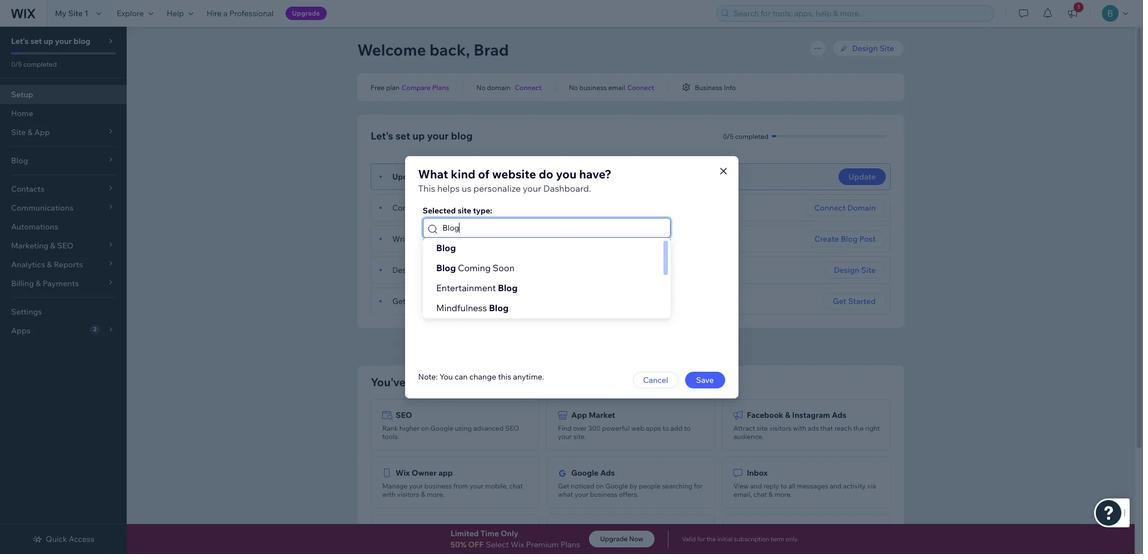 Task type: vqa. For each thing, say whether or not it's contained in the screenshot.


Task type: describe. For each thing, give the bounding box(es) containing it.
your inside find over 300 powerful web apps to add to your site.
[[558, 432, 572, 441]]

found
[[407, 296, 429, 306]]

automations
[[11, 222, 58, 232]]

over
[[573, 424, 587, 432]]

your down owner
[[409, 482, 423, 490]]

get for get paid online, create price quotes and send invoices to customers.
[[558, 540, 569, 548]]

no business email connect
[[569, 83, 654, 91]]

facebook
[[747, 410, 783, 420]]

1 vertical spatial set
[[395, 129, 410, 142]]

can
[[455, 371, 468, 381]]

for inside get noticed on google by people searching for what your business offers.
[[694, 482, 703, 490]]

update for update
[[849, 172, 876, 182]]

settings link
[[0, 302, 127, 321]]

a for professional
[[223, 8, 228, 18]]

activity
[[843, 482, 866, 490]]

view
[[734, 482, 749, 490]]

see how visitors interact with your business and optimize your site.
[[734, 540, 869, 554]]

info
[[724, 83, 736, 91]]

your up what
[[427, 129, 449, 142]]

business info button
[[681, 82, 736, 92]]

find over 300 powerful web apps to add to your site.
[[558, 424, 690, 441]]

wix owner app
[[396, 468, 453, 478]]

blog up design your website
[[436, 242, 456, 253]]

only
[[501, 528, 518, 538]]

set inside sidebar element
[[30, 36, 42, 46]]

manage
[[382, 482, 408, 490]]

create blog post button
[[804, 231, 886, 247]]

us
[[462, 183, 471, 194]]

email
[[396, 526, 416, 536]]

update button
[[839, 168, 886, 185]]

professional
[[229, 8, 274, 18]]

connect domain button
[[804, 200, 886, 216]]

design site link
[[832, 40, 904, 57]]

sidebar element
[[0, 27, 127, 554]]

initial
[[717, 535, 733, 543]]

50%
[[451, 540, 466, 550]]

your up get found on google
[[419, 265, 436, 275]]

completed inside sidebar element
[[23, 60, 57, 68]]

type:
[[473, 205, 492, 215]]

no for no business email
[[569, 83, 578, 91]]

get noticed on google by people searching for what your business offers.
[[558, 482, 703, 498]]

300
[[588, 424, 601, 432]]

a for custom
[[425, 203, 429, 213]]

& inside manage your business from your mobile, chat with visitors & more.
[[421, 490, 425, 498]]

on for found
[[431, 296, 440, 306]]

design your website
[[392, 265, 466, 275]]

mobile,
[[485, 482, 508, 490]]

get for get found on google
[[392, 296, 406, 306]]

customers.
[[592, 548, 627, 554]]

rank
[[382, 424, 398, 432]]

design inside design site button
[[834, 265, 859, 275]]

only.
[[786, 535, 799, 543]]

no domain connect
[[476, 83, 542, 91]]

to left add on the bottom of the page
[[663, 424, 669, 432]]

0 vertical spatial ads
[[832, 410, 846, 420]]

see
[[734, 540, 746, 548]]

hire a professional
[[207, 8, 274, 18]]

business inside manage your business from your mobile, chat with visitors & more.
[[424, 482, 452, 490]]

facebook & instagram ads
[[747, 410, 846, 420]]

blog right first
[[448, 234, 464, 244]]

& right facebook
[[785, 410, 790, 420]]

anytime.
[[513, 371, 544, 381]]

1 horizontal spatial let's
[[371, 129, 393, 142]]

upgrade for upgrade now
[[600, 535, 628, 543]]

get paid online, create price quotes and send invoices to customers.
[[558, 540, 698, 554]]

your inside get noticed on google by people searching for what your business offers.
[[575, 490, 589, 498]]

1 vertical spatial the
[[707, 535, 716, 543]]

on for noticed
[[596, 482, 604, 490]]

create
[[608, 540, 628, 548]]

welcome back, brad
[[357, 40, 509, 59]]

on for higher
[[421, 424, 429, 432]]

and for email marketing
[[382, 548, 394, 554]]

app market
[[571, 410, 615, 420]]

1 horizontal spatial 0/5 completed
[[723, 132, 769, 140]]

dashboard.
[[543, 183, 591, 194]]

what kind of website do you have? this helps us personalize your dashboard.
[[418, 166, 612, 194]]

visitors for facebook
[[769, 424, 792, 432]]

newsletters
[[483, 540, 518, 548]]

note:
[[418, 371, 438, 381]]

your inside the what kind of website do you have? this helps us personalize your dashboard.
[[523, 183, 541, 194]]

setup link
[[0, 85, 127, 104]]

your inside sidebar element
[[55, 36, 72, 46]]

with inside see how visitors interact with your business and optimize your site.
[[811, 540, 824, 548]]

audience.
[[734, 432, 763, 441]]

instagram
[[792, 410, 830, 420]]

soon
[[492, 262, 514, 273]]

visitors for analytics
[[762, 540, 784, 548]]

blog left coming
[[436, 262, 456, 273]]

upgrade now
[[600, 535, 644, 543]]

your right interact
[[826, 540, 840, 548]]

entertainment
[[436, 282, 496, 293]]

helps
[[437, 183, 460, 194]]

compare plans link
[[402, 82, 449, 92]]

now
[[629, 535, 644, 543]]

valid for the initial subscription term only.
[[682, 535, 799, 543]]

much
[[429, 375, 458, 389]]

site. for &
[[790, 548, 803, 554]]

0 vertical spatial plans
[[432, 83, 449, 91]]

google for higher
[[430, 424, 453, 432]]

compare
[[402, 83, 431, 91]]

email,
[[734, 490, 752, 498]]

1 vertical spatial ads
[[600, 468, 615, 478]]

to inside get paid online, create price quotes and send invoices to customers.
[[585, 548, 591, 554]]

get found on google
[[392, 296, 468, 306]]

reply
[[764, 482, 779, 490]]

got
[[408, 375, 426, 389]]

design inside the design site link
[[852, 43, 878, 53]]

all
[[789, 482, 795, 490]]

1 vertical spatial domain
[[460, 203, 487, 213]]

limited
[[451, 528, 479, 538]]

advanced
[[473, 424, 504, 432]]

site for selected
[[458, 205, 471, 215]]

your up 'this'
[[422, 172, 438, 182]]

blog for create
[[841, 234, 858, 244]]

reports
[[791, 526, 818, 536]]

plans inside limited time only 50% off select wix premium plans
[[561, 540, 580, 550]]

apps
[[646, 424, 661, 432]]

find
[[558, 424, 572, 432]]

inbox
[[747, 468, 768, 478]]

0 vertical spatial wix
[[396, 468, 410, 478]]

financial tools
[[571, 526, 625, 536]]

the inside attract site visitors with ads that reach the right audience.
[[853, 424, 864, 432]]

with inside the "promote your site with beautiful newsletters and email campaigns."
[[439, 540, 452, 548]]

and for inbox
[[830, 482, 842, 490]]

site. for market
[[573, 432, 586, 441]]

mindfulness
[[436, 302, 487, 313]]

blog for entertainment
[[498, 282, 517, 293]]

let's set up your blog inside sidebar element
[[11, 36, 90, 46]]

with inside attract site visitors with ads that reach the right audience.
[[793, 424, 806, 432]]

brad
[[474, 40, 509, 59]]

than
[[491, 375, 515, 389]]

save button
[[685, 371, 725, 388]]

chat inside manage your business from your mobile, chat with visitors & more.
[[509, 482, 523, 490]]

messages
[[797, 482, 828, 490]]

website inside the what kind of website do you have? this helps us personalize your dashboard.
[[492, 166, 536, 181]]

from
[[453, 482, 468, 490]]

0 horizontal spatial 1
[[84, 8, 88, 18]]

optimize
[[747, 548, 774, 554]]

get for get noticed on google by people searching for what your business offers.
[[558, 482, 569, 490]]

your right from on the bottom left of the page
[[470, 482, 483, 490]]

that
[[820, 424, 833, 432]]



Task type: locate. For each thing, give the bounding box(es) containing it.
google inside the rank higher on google using advanced seo tools.
[[430, 424, 453, 432]]

design down search for tools, apps, help & more... "field"
[[852, 43, 878, 53]]

website up personalize at top left
[[492, 166, 536, 181]]

select
[[486, 540, 509, 550]]

domain
[[487, 83, 510, 91], [460, 203, 487, 213]]

visitors down facebook
[[769, 424, 792, 432]]

0 horizontal spatial chat
[[509, 482, 523, 490]]

1 vertical spatial website
[[437, 265, 466, 275]]

0 vertical spatial let's
[[11, 36, 29, 46]]

2 connect link from the left
[[627, 82, 654, 92]]

help
[[167, 8, 184, 18]]

via
[[867, 482, 876, 490]]

site. inside see how visitors interact with your business and optimize your site.
[[790, 548, 803, 554]]

&
[[785, 410, 790, 420], [421, 490, 425, 498], [769, 490, 773, 498], [784, 526, 789, 536]]

1 vertical spatial plans
[[561, 540, 580, 550]]

to right the invoices
[[585, 548, 591, 554]]

let's inside sidebar element
[[11, 36, 29, 46]]

1 inside button
[[1077, 3, 1080, 11]]

update inside update button
[[849, 172, 876, 182]]

have?
[[579, 166, 612, 181]]

1 connect link from the left
[[515, 82, 542, 92]]

noticed
[[571, 482, 594, 490]]

2 vertical spatial a
[[517, 375, 524, 389]]

on inside get noticed on google by people searching for what your business offers.
[[596, 482, 604, 490]]

promote your site with beautiful newsletters and email campaigns.
[[382, 540, 518, 554]]

post
[[859, 234, 876, 244]]

update up 'domain'
[[849, 172, 876, 182]]

0 horizontal spatial 0/5
[[11, 60, 22, 68]]

0 horizontal spatial let's set up your blog
[[11, 36, 90, 46]]

website up entertainment on the bottom left
[[437, 265, 466, 275]]

using
[[455, 424, 472, 432]]

ads
[[808, 424, 819, 432]]

1 horizontal spatial chat
[[753, 490, 767, 498]]

0 vertical spatial set
[[30, 36, 42, 46]]

let's set up your blog down my
[[11, 36, 90, 46]]

by
[[630, 482, 637, 490]]

2 no from the left
[[569, 83, 578, 91]]

1 horizontal spatial 1
[[1077, 3, 1080, 11]]

upgrade for upgrade
[[292, 9, 320, 17]]

1 vertical spatial site.
[[790, 548, 803, 554]]

0 horizontal spatial let's
[[11, 36, 29, 46]]

site right my
[[68, 8, 83, 18]]

to left all
[[781, 482, 787, 490]]

attract
[[734, 424, 755, 432]]

design site up get started
[[834, 265, 876, 275]]

subscription
[[734, 535, 769, 543]]

1 horizontal spatial a
[[425, 203, 429, 213]]

0 vertical spatial for
[[694, 482, 703, 490]]

chat inside 'view and reply to all messages and activity via email, chat & more.'
[[753, 490, 767, 498]]

google for noticed
[[605, 482, 628, 490]]

and down inbox
[[750, 482, 762, 490]]

0 vertical spatial 0/5
[[11, 60, 22, 68]]

1 more. from the left
[[427, 490, 444, 498]]

site down marketing
[[426, 540, 437, 548]]

visitors
[[769, 424, 792, 432], [397, 490, 419, 498], [762, 540, 784, 548]]

blog inside button
[[841, 234, 858, 244]]

get left paid in the bottom of the page
[[558, 540, 569, 548]]

design site inside button
[[834, 265, 876, 275]]

Search for tools, apps, help & more... field
[[730, 6, 990, 21]]

beautiful
[[453, 540, 481, 548]]

business info
[[695, 83, 736, 91]]

design down the write
[[392, 265, 418, 275]]

2 vertical spatial website
[[526, 375, 568, 389]]

0 vertical spatial site.
[[573, 432, 586, 441]]

design
[[852, 43, 878, 53], [392, 265, 418, 275], [834, 265, 859, 275]]

get inside get paid online, create price quotes and send invoices to customers.
[[558, 540, 569, 548]]

blog up helps
[[440, 172, 457, 182]]

0 horizontal spatial ads
[[600, 468, 615, 478]]

get inside button
[[833, 296, 846, 306]]

1 vertical spatial seo
[[505, 424, 519, 432]]

1 horizontal spatial 0/5
[[723, 132, 734, 140]]

1 horizontal spatial completed
[[735, 132, 769, 140]]

1 horizontal spatial email
[[608, 83, 625, 91]]

site down facebook
[[757, 424, 768, 432]]

1 horizontal spatial more.
[[774, 490, 792, 498]]

1 vertical spatial completed
[[735, 132, 769, 140]]

more. inside manage your business from your mobile, chat with visitors & more.
[[427, 490, 444, 498]]

0 vertical spatial completed
[[23, 60, 57, 68]]

get for get started
[[833, 296, 846, 306]]

to inside 'view and reply to all messages and activity via email, chat & more.'
[[781, 482, 787, 490]]

owner
[[412, 468, 437, 478]]

1 horizontal spatial site
[[458, 205, 471, 215]]

get left found
[[392, 296, 406, 306]]

your left over
[[558, 432, 572, 441]]

site. inside find over 300 powerful web apps to add to your site.
[[573, 432, 586, 441]]

with inside manage your business from your mobile, chat with visitors & more.
[[382, 490, 396, 498]]

time
[[481, 528, 499, 538]]

0 vertical spatial a
[[223, 8, 228, 18]]

no
[[476, 83, 486, 91], [569, 83, 578, 91]]

let's set up your blog
[[11, 36, 90, 46], [371, 129, 473, 142]]

seo inside the rank higher on google using advanced seo tools.
[[505, 424, 519, 432]]

web
[[631, 424, 644, 432]]

site inside button
[[861, 265, 876, 275]]

0 horizontal spatial seo
[[396, 410, 412, 420]]

and inside get paid online, create price quotes and send invoices to customers.
[[669, 540, 681, 548]]

back,
[[430, 40, 470, 59]]

tools
[[606, 526, 625, 536]]

upgrade right the professional
[[292, 9, 320, 17]]

business
[[579, 83, 607, 91], [424, 482, 452, 490], [590, 490, 617, 498], [841, 540, 869, 548]]

and left the campaigns.
[[382, 548, 394, 554]]

business inside get noticed on google by people searching for what your business offers.
[[590, 490, 617, 498]]

up up what
[[412, 129, 425, 142]]

1 vertical spatial let's
[[371, 129, 393, 142]]

blog down "entertainment blog"
[[489, 302, 508, 313]]

and for financial tools
[[669, 540, 681, 548]]

on down the google ads
[[596, 482, 604, 490]]

with down reports
[[811, 540, 824, 548]]

1 vertical spatial 0/5
[[723, 132, 734, 140]]

business inside see how visitors interact with your business and optimize your site.
[[841, 540, 869, 548]]

website right this on the left bottom
[[526, 375, 568, 389]]

ads up get noticed on google by people searching for what your business offers.
[[600, 468, 615, 478]]

you
[[556, 166, 577, 181]]

valid
[[682, 535, 696, 543]]

2 more. from the left
[[774, 490, 792, 498]]

0/5 completed up "setup"
[[11, 60, 57, 68]]

plans down the financial
[[561, 540, 580, 550]]

1 vertical spatial for
[[697, 535, 705, 543]]

1 update from the left
[[392, 172, 420, 182]]

paid
[[571, 540, 585, 548]]

0 horizontal spatial site.
[[573, 432, 586, 441]]

upgrade now button
[[589, 531, 655, 547]]

0 vertical spatial website
[[492, 166, 536, 181]]

help button
[[160, 0, 200, 27]]

google for found
[[442, 296, 468, 306]]

1 vertical spatial design site
[[834, 265, 876, 275]]

update for update your blog type
[[392, 172, 420, 182]]

0 vertical spatial 0/5 completed
[[11, 60, 57, 68]]

your left first
[[414, 234, 430, 244]]

0 horizontal spatial the
[[707, 535, 716, 543]]

1 horizontal spatial on
[[431, 296, 440, 306]]

domain down us
[[460, 203, 487, 213]]

wix inside limited time only 50% off select wix premium plans
[[511, 540, 524, 550]]

0 horizontal spatial no
[[476, 83, 486, 91]]

chat right mobile,
[[509, 482, 523, 490]]

1 vertical spatial upgrade
[[600, 535, 628, 543]]

your right what
[[575, 490, 589, 498]]

2 update from the left
[[849, 172, 876, 182]]

a inside "link"
[[223, 8, 228, 18]]

people
[[639, 482, 661, 490]]

on inside the rank higher on google using advanced seo tools.
[[421, 424, 429, 432]]

email inside the "promote your site with beautiful newsletters and email campaigns."
[[396, 548, 412, 554]]

google left using
[[430, 424, 453, 432]]

completed
[[23, 60, 57, 68], [735, 132, 769, 140]]

0 vertical spatial site
[[68, 8, 83, 18]]

blog down my site 1
[[74, 36, 90, 46]]

1 vertical spatial let's set up your blog
[[371, 129, 473, 142]]

note: you can change this anytime.
[[418, 371, 544, 381]]

no for no domain
[[476, 83, 486, 91]]

1 vertical spatial email
[[396, 548, 412, 554]]

design site
[[852, 43, 894, 53], [834, 265, 876, 275]]

quick access
[[46, 534, 94, 544]]

market
[[589, 410, 615, 420]]

a right this on the left bottom
[[517, 375, 524, 389]]

connect link
[[515, 82, 542, 92], [627, 82, 654, 92]]

1 horizontal spatial seo
[[505, 424, 519, 432]]

2 vertical spatial site
[[426, 540, 437, 548]]

create
[[814, 234, 839, 244]]

update up 'this'
[[392, 172, 420, 182]]

blog for mindfulness
[[489, 302, 508, 313]]

0 vertical spatial up
[[44, 36, 53, 46]]

and left the valid
[[669, 540, 681, 548]]

0 vertical spatial let's set up your blog
[[11, 36, 90, 46]]

2 horizontal spatial a
[[517, 375, 524, 389]]

1 horizontal spatial site
[[861, 265, 876, 275]]

wix up "manage"
[[396, 468, 410, 478]]

google up noticed
[[571, 468, 599, 478]]

& left all
[[769, 490, 773, 498]]

more. left messages
[[774, 490, 792, 498]]

free plan compare plans
[[371, 83, 449, 91]]

email marketing
[[396, 526, 456, 536]]

list box containing blog
[[423, 238, 670, 338]]

visitors inside manage your business from your mobile, chat with visitors & more.
[[397, 490, 419, 498]]

interact
[[786, 540, 810, 548]]

1 vertical spatial site
[[757, 424, 768, 432]]

send
[[683, 540, 698, 548]]

save
[[696, 375, 714, 385]]

blog coming soon
[[436, 262, 514, 273]]

get left started
[[833, 296, 846, 306]]

seo up the higher
[[396, 410, 412, 420]]

1 vertical spatial site
[[880, 43, 894, 53]]

wix down the only
[[511, 540, 524, 550]]

2 horizontal spatial on
[[596, 482, 604, 490]]

for right searching
[[694, 482, 703, 490]]

0 horizontal spatial connect link
[[515, 82, 542, 92]]

visitors down the analytics
[[762, 540, 784, 548]]

plans right 'compare'
[[432, 83, 449, 91]]

entertainment blog
[[436, 282, 517, 293]]

1 horizontal spatial no
[[569, 83, 578, 91]]

what
[[558, 490, 573, 498]]

view and reply to all messages and activity via email, chat & more.
[[734, 482, 876, 498]]

and inside the "promote your site with beautiful newsletters and email campaigns."
[[382, 548, 394, 554]]

a left the "custom"
[[425, 203, 429, 213]]

your down my
[[55, 36, 72, 46]]

0 vertical spatial domain
[[487, 83, 510, 91]]

your down 'term'
[[775, 548, 789, 554]]

up inside sidebar element
[[44, 36, 53, 46]]

0/5 down info
[[723, 132, 734, 140]]

hire
[[207, 8, 222, 18]]

connect link for no business email connect
[[627, 82, 654, 92]]

visitors down owner
[[397, 490, 419, 498]]

0 horizontal spatial site
[[68, 8, 83, 18]]

this
[[418, 183, 435, 194]]

0 horizontal spatial more.
[[427, 490, 444, 498]]

0 vertical spatial the
[[853, 424, 864, 432]]

1 vertical spatial a
[[425, 203, 429, 213]]

upgrade button
[[285, 7, 327, 20]]

let's down the free
[[371, 129, 393, 142]]

2 vertical spatial site
[[861, 265, 876, 275]]

0/5 completed down info
[[723, 132, 769, 140]]

let's set up your blog up what
[[371, 129, 473, 142]]

1 horizontal spatial wix
[[511, 540, 524, 550]]

0/5 completed inside sidebar element
[[11, 60, 57, 68]]

2 horizontal spatial site
[[757, 424, 768, 432]]

site. left 300
[[573, 432, 586, 441]]

do
[[539, 166, 553, 181]]

0 horizontal spatial plans
[[432, 83, 449, 91]]

0/5 inside sidebar element
[[11, 60, 22, 68]]

0 horizontal spatial on
[[421, 424, 429, 432]]

ads up reach
[[832, 410, 846, 420]]

1 button
[[1060, 0, 1085, 27]]

0 vertical spatial upgrade
[[292, 9, 320, 17]]

completed down info
[[735, 132, 769, 140]]

& inside 'view and reply to all messages and activity via email, chat & more.'
[[769, 490, 773, 498]]

1 horizontal spatial let's set up your blog
[[371, 129, 473, 142]]

on right the higher
[[421, 424, 429, 432]]

change
[[469, 371, 496, 381]]

& up interact
[[784, 526, 789, 536]]

home
[[11, 108, 33, 118]]

1 horizontal spatial update
[[849, 172, 876, 182]]

settings
[[11, 307, 42, 317]]

get left noticed
[[558, 482, 569, 490]]

attract site visitors with ads that reach the right audience.
[[734, 424, 880, 441]]

0 vertical spatial visitors
[[769, 424, 792, 432]]

with down facebook & instagram ads
[[793, 424, 806, 432]]

& down owner
[[421, 490, 425, 498]]

connect a custom domain
[[392, 203, 487, 213]]

reach
[[834, 424, 852, 432]]

blog down soon
[[498, 282, 517, 293]]

create blog post
[[814, 234, 876, 244]]

0 vertical spatial site
[[458, 205, 471, 215]]

with down marketing
[[439, 540, 452, 548]]

list box
[[423, 238, 670, 338]]

cancel button
[[633, 371, 678, 388]]

site down post
[[861, 265, 876, 275]]

set up "setup"
[[30, 36, 42, 46]]

blog left post
[[841, 234, 858, 244]]

google ads
[[571, 468, 615, 478]]

and inside see how visitors interact with your business and optimize your site.
[[734, 548, 745, 554]]

connect inside button
[[814, 203, 846, 213]]

automations link
[[0, 217, 127, 236]]

0 horizontal spatial 0/5 completed
[[11, 60, 57, 68]]

1 vertical spatial visitors
[[397, 490, 419, 498]]

site. down only.
[[790, 548, 803, 554]]

site inside attract site visitors with ads that reach the right audience.
[[757, 424, 768, 432]]

your down "email marketing"
[[411, 540, 425, 548]]

1 horizontal spatial set
[[395, 129, 410, 142]]

started
[[848, 296, 876, 306]]

google down entertainment on the bottom left
[[442, 296, 468, 306]]

0 horizontal spatial email
[[396, 548, 412, 554]]

personalize
[[473, 183, 521, 194]]

add
[[671, 424, 683, 432]]

visitors inside see how visitors interact with your business and optimize your site.
[[762, 540, 784, 548]]

hire a professional link
[[200, 0, 280, 27]]

completed up "setup"
[[23, 60, 57, 68]]

your inside the "promote your site with beautiful newsletters and email campaigns."
[[411, 540, 425, 548]]

and left the activity
[[830, 482, 842, 490]]

how
[[747, 540, 760, 548]]

2 vertical spatial on
[[596, 482, 604, 490]]

the
[[853, 424, 864, 432], [707, 535, 716, 543]]

0 horizontal spatial completed
[[23, 60, 57, 68]]

0 vertical spatial design site
[[852, 43, 894, 53]]

blog up kind
[[451, 129, 473, 142]]

google left 'by'
[[605, 482, 628, 490]]

site left type:
[[458, 205, 471, 215]]

site for attract
[[757, 424, 768, 432]]

to right add on the bottom of the page
[[684, 424, 690, 432]]

what
[[418, 166, 448, 181]]

1 vertical spatial up
[[412, 129, 425, 142]]

1 horizontal spatial site.
[[790, 548, 803, 554]]

1 no from the left
[[476, 83, 486, 91]]

up up setup link at left top
[[44, 36, 53, 46]]

your down do
[[523, 183, 541, 194]]

0 horizontal spatial update
[[392, 172, 420, 182]]

and down valid for the initial subscription term only. on the right bottom of the page
[[734, 548, 745, 554]]

0 horizontal spatial wix
[[396, 468, 410, 478]]

domain down brad
[[487, 83, 510, 91]]

0 horizontal spatial a
[[223, 8, 228, 18]]

0/5 up "setup"
[[11, 60, 22, 68]]

more. inside 'view and reply to all messages and activity via email, chat & more.'
[[774, 490, 792, 498]]

upgrade up the 'customers.'
[[600, 535, 628, 543]]

get inside get noticed on google by people searching for what your business offers.
[[558, 482, 569, 490]]

site inside the "promote your site with beautiful newsletters and email campaigns."
[[426, 540, 437, 548]]

google inside get noticed on google by people searching for what your business offers.
[[605, 482, 628, 490]]

chat
[[509, 482, 523, 490], [753, 490, 767, 498]]

connect
[[515, 83, 542, 91], [627, 83, 654, 91], [392, 203, 423, 213], [814, 203, 846, 213]]

1 horizontal spatial ads
[[832, 410, 846, 420]]

0 horizontal spatial up
[[44, 36, 53, 46]]

1 horizontal spatial plans
[[561, 540, 580, 550]]

set down the free plan compare plans
[[395, 129, 410, 142]]

design site down search for tools, apps, help & more... "field"
[[852, 43, 894, 53]]

0 vertical spatial on
[[431, 296, 440, 306]]

connect link for no domain connect
[[515, 82, 542, 92]]

app
[[438, 468, 453, 478]]

2 vertical spatial visitors
[[762, 540, 784, 548]]

0 horizontal spatial upgrade
[[292, 9, 320, 17]]

1 horizontal spatial up
[[412, 129, 425, 142]]

1 horizontal spatial upgrade
[[600, 535, 628, 543]]

0 vertical spatial email
[[608, 83, 625, 91]]

0 horizontal spatial set
[[30, 36, 42, 46]]

Enter your business or website type field
[[439, 218, 667, 237]]

type
[[459, 172, 476, 182]]

site down search for tools, apps, help & more... "field"
[[880, 43, 894, 53]]

ads
[[832, 410, 846, 420], [600, 468, 615, 478]]

blog inside sidebar element
[[74, 36, 90, 46]]

2 horizontal spatial site
[[880, 43, 894, 53]]

on right found
[[431, 296, 440, 306]]

free
[[371, 83, 385, 91]]

more. down app
[[427, 490, 444, 498]]

off
[[468, 540, 484, 550]]

1 vertical spatial 0/5 completed
[[723, 132, 769, 140]]

design down create blog post
[[834, 265, 859, 275]]

limited time only 50% off select wix premium plans
[[451, 528, 580, 550]]

a
[[223, 8, 228, 18], [425, 203, 429, 213], [517, 375, 524, 389]]

site.
[[573, 432, 586, 441], [790, 548, 803, 554]]

visitors inside attract site visitors with ads that reach the right audience.
[[769, 424, 792, 432]]

quotes
[[646, 540, 668, 548]]

1 horizontal spatial connect link
[[627, 82, 654, 92]]

for right the valid
[[697, 535, 705, 543]]



